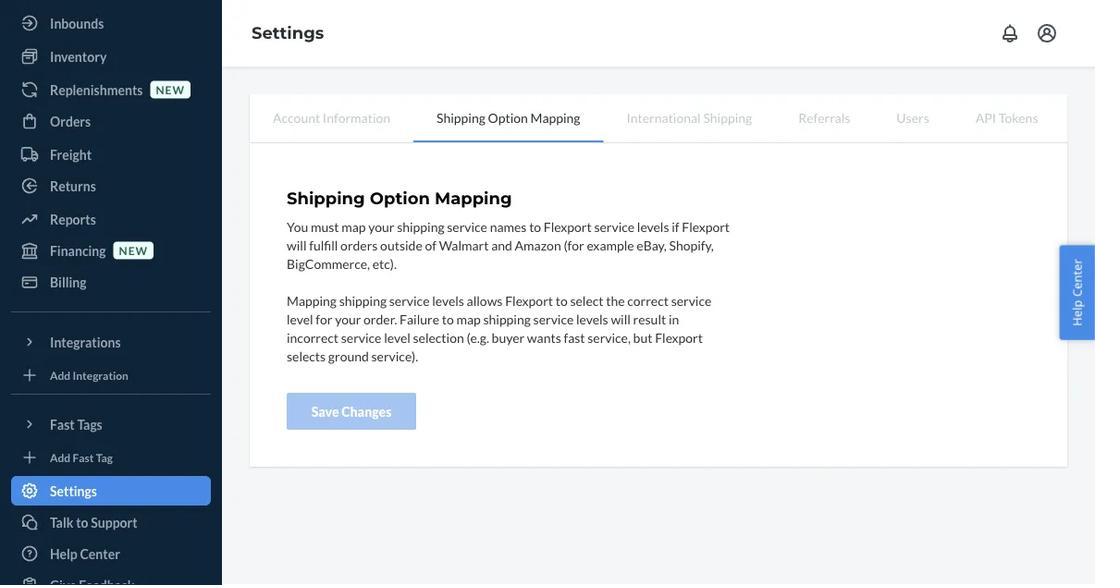Task type: describe. For each thing, give the bounding box(es) containing it.
flexport up wants
[[505, 293, 553, 308]]

api tokens tab
[[953, 94, 1062, 141]]

(for
[[564, 237, 585, 253]]

reports
[[50, 211, 96, 227]]

add integration
[[50, 369, 129, 382]]

save changes button
[[287, 393, 416, 430]]

1 horizontal spatial settings
[[252, 23, 324, 43]]

result
[[633, 311, 666, 327]]

add integration link
[[11, 365, 211, 387]]

fulfill
[[309, 237, 338, 253]]

referrals
[[799, 110, 851, 125]]

open notifications image
[[999, 22, 1022, 44]]

you must map your shipping service names to flexport service levels if flexport will fulfill orders outside of walmart and amazon (for example ebay, shopify, bigcommerce, etc).
[[287, 219, 730, 271]]

selects
[[287, 348, 326, 364]]

1 vertical spatial levels
[[432, 293, 464, 308]]

to inside the you must map your shipping service names to flexport service levels if flexport will fulfill orders outside of walmart and amazon (for example ebay, shopify, bigcommerce, etc).
[[529, 219, 541, 234]]

orders
[[341, 237, 378, 253]]

bigcommerce,
[[287, 256, 370, 271]]

referrals tab
[[776, 94, 874, 141]]

amazon
[[515, 237, 561, 253]]

0 horizontal spatial shipping
[[287, 188, 365, 209]]

map inside the you must map your shipping service names to flexport service levels if flexport will fulfill orders outside of walmart and amazon (for example ebay, shopify, bigcommerce, etc).
[[342, 219, 366, 234]]

freight
[[50, 147, 92, 162]]

orders
[[50, 113, 91, 129]]

1 horizontal spatial levels
[[576, 311, 609, 327]]

flexport up shopify,
[[682, 219, 730, 234]]

1 vertical spatial settings link
[[11, 477, 211, 506]]

support
[[91, 515, 138, 531]]

help center button
[[1060, 245, 1096, 340]]

account information tab
[[250, 94, 414, 141]]

center inside button
[[1069, 259, 1086, 297]]

will inside mapping shipping service levels allows flexport to select the correct service level for your order.                 failure to map shipping service levels will result in incorrect service level selection                 (e.g. buyer wants fast service, but flexport selects ground service).
[[611, 311, 631, 327]]

allows
[[467, 293, 503, 308]]

0 horizontal spatial option
[[370, 188, 430, 209]]

orders link
[[11, 106, 211, 136]]

inventory
[[50, 49, 107, 64]]

service up wants
[[534, 311, 574, 327]]

users
[[897, 110, 930, 125]]

open account menu image
[[1036, 22, 1059, 44]]

1 vertical spatial settings
[[50, 483, 97, 499]]

returns
[[50, 178, 96, 194]]

flexport up (for
[[544, 219, 592, 234]]

integrations button
[[11, 328, 211, 357]]

of
[[425, 237, 437, 253]]

and
[[491, 237, 512, 253]]

in
[[669, 311, 679, 327]]

international shipping
[[627, 110, 752, 125]]

must
[[311, 219, 339, 234]]

tab list containing account information
[[250, 94, 1068, 143]]

billing link
[[11, 267, 211, 297]]

new for financing
[[119, 244, 148, 257]]

buyer
[[492, 330, 525, 345]]

inbounds link
[[11, 8, 211, 38]]

reports link
[[11, 204, 211, 234]]

integration
[[73, 369, 129, 382]]

save
[[312, 404, 339, 419]]

1 vertical spatial center
[[80, 546, 120, 562]]

outside
[[380, 237, 423, 253]]

save changes
[[312, 404, 392, 419]]

service up in
[[671, 293, 712, 308]]

tag
[[96, 451, 113, 464]]

talk to support button
[[11, 508, 211, 538]]

inbounds
[[50, 15, 104, 31]]

the
[[606, 293, 625, 308]]

add for add fast tag
[[50, 451, 71, 464]]

mapping inside mapping shipping service levels allows flexport to select the correct service level for your order.                 failure to map shipping service levels will result in incorrect service level selection                 (e.g. buyer wants fast service, but flexport selects ground service).
[[287, 293, 337, 308]]

integrations
[[50, 335, 121, 350]]

help inside help center link
[[50, 546, 78, 562]]

inventory link
[[11, 42, 211, 71]]



Task type: vqa. For each thing, say whether or not it's contained in the screenshot.
BigCommerce,
yes



Task type: locate. For each thing, give the bounding box(es) containing it.
will
[[287, 237, 307, 253], [611, 311, 631, 327]]

0 vertical spatial settings link
[[252, 23, 324, 43]]

service up ground
[[341, 330, 382, 345]]

0 horizontal spatial new
[[119, 244, 148, 257]]

1 horizontal spatial option
[[488, 110, 528, 125]]

account
[[273, 110, 320, 125]]

2 vertical spatial mapping
[[287, 293, 337, 308]]

1 add from the top
[[50, 369, 71, 382]]

wants
[[527, 330, 561, 345]]

service up the 'example'
[[594, 219, 635, 234]]

flexport down in
[[655, 330, 703, 345]]

fast left the tag
[[73, 451, 94, 464]]

information
[[323, 110, 391, 125]]

0 vertical spatial help center
[[1069, 259, 1086, 326]]

map
[[342, 219, 366, 234], [457, 311, 481, 327]]

2 vertical spatial shipping
[[483, 311, 531, 327]]

0 horizontal spatial will
[[287, 237, 307, 253]]

select
[[570, 293, 604, 308]]

level up service). at the bottom of the page
[[384, 330, 411, 345]]

map inside mapping shipping service levels allows flexport to select the correct service level for your order.                 failure to map shipping service levels will result in incorrect service level selection                 (e.g. buyer wants fast service, but flexport selects ground service).
[[457, 311, 481, 327]]

map up (e.g.
[[457, 311, 481, 327]]

help center link
[[11, 539, 211, 569]]

service up failure
[[389, 293, 430, 308]]

0 vertical spatial add
[[50, 369, 71, 382]]

to
[[529, 219, 541, 234], [556, 293, 568, 308], [442, 311, 454, 327], [76, 515, 88, 531]]

freight link
[[11, 140, 211, 169]]

you
[[287, 219, 308, 234]]

add down fast tags
[[50, 451, 71, 464]]

0 horizontal spatial help
[[50, 546, 78, 562]]

fast tags button
[[11, 410, 211, 440]]

service
[[447, 219, 488, 234], [594, 219, 635, 234], [389, 293, 430, 308], [671, 293, 712, 308], [534, 311, 574, 327], [341, 330, 382, 345]]

0 horizontal spatial settings
[[50, 483, 97, 499]]

tokens
[[999, 110, 1039, 125]]

your
[[369, 219, 395, 234], [335, 311, 361, 327]]

mapping shipping service levels allows flexport to select the correct service level for your order.                 failure to map shipping service levels will result in incorrect service level selection                 (e.g. buyer wants fast service, but flexport selects ground service).
[[287, 293, 712, 364]]

1 horizontal spatial map
[[457, 311, 481, 327]]

help inside "help center" button
[[1069, 300, 1086, 326]]

0 horizontal spatial your
[[335, 311, 361, 327]]

1 horizontal spatial help center
[[1069, 259, 1086, 326]]

will inside the you must map your shipping service names to flexport service levels if flexport will fulfill orders outside of walmart and amazon (for example ebay, shopify, bigcommerce, etc).
[[287, 237, 307, 253]]

ground
[[328, 348, 369, 364]]

shipping inside tab
[[437, 110, 486, 125]]

1 vertical spatial will
[[611, 311, 631, 327]]

0 vertical spatial levels
[[637, 219, 669, 234]]

international
[[627, 110, 701, 125]]

shipping option mapping
[[437, 110, 581, 125], [287, 188, 512, 209]]

0 vertical spatial new
[[156, 83, 185, 96]]

1 horizontal spatial your
[[369, 219, 395, 234]]

1 horizontal spatial help
[[1069, 300, 1086, 326]]

api tokens
[[976, 110, 1039, 125]]

1 vertical spatial level
[[384, 330, 411, 345]]

1 vertical spatial your
[[335, 311, 361, 327]]

fast inside dropdown button
[[50, 417, 75, 433]]

shipping up order.
[[339, 293, 387, 308]]

0 horizontal spatial help center
[[50, 546, 120, 562]]

your inside the you must map your shipping service names to flexport service levels if flexport will fulfill orders outside of walmart and amazon (for example ebay, shopify, bigcommerce, etc).
[[369, 219, 395, 234]]

example
[[587, 237, 634, 253]]

0 vertical spatial shipping option mapping
[[437, 110, 581, 125]]

0 horizontal spatial map
[[342, 219, 366, 234]]

ebay,
[[637, 237, 667, 253]]

1 vertical spatial mapping
[[435, 188, 512, 209]]

(e.g.
[[467, 330, 489, 345]]

tags
[[77, 417, 102, 433]]

new for replenishments
[[156, 83, 185, 96]]

levels down select
[[576, 311, 609, 327]]

2 vertical spatial levels
[[576, 311, 609, 327]]

new down reports link
[[119, 244, 148, 257]]

0 vertical spatial mapping
[[531, 110, 581, 125]]

0 vertical spatial fast
[[50, 417, 75, 433]]

replenishments
[[50, 82, 143, 98]]

settings link
[[252, 23, 324, 43], [11, 477, 211, 506]]

add fast tag
[[50, 451, 113, 464]]

order.
[[364, 311, 397, 327]]

1 horizontal spatial new
[[156, 83, 185, 96]]

0 horizontal spatial shipping
[[339, 293, 387, 308]]

settings link up account
[[252, 23, 324, 43]]

shipping option mapping inside tab
[[437, 110, 581, 125]]

1 vertical spatial help
[[50, 546, 78, 562]]

api
[[976, 110, 997, 125]]

will down you
[[287, 237, 307, 253]]

failure
[[400, 311, 440, 327]]

talk to support
[[50, 515, 138, 531]]

mapping
[[531, 110, 581, 125], [435, 188, 512, 209], [287, 293, 337, 308]]

settings up talk
[[50, 483, 97, 499]]

1 vertical spatial shipping
[[339, 293, 387, 308]]

shipping
[[397, 219, 445, 234], [339, 293, 387, 308], [483, 311, 531, 327]]

0 vertical spatial shipping
[[397, 219, 445, 234]]

0 vertical spatial map
[[342, 219, 366, 234]]

billing
[[50, 274, 87, 290]]

fast
[[564, 330, 585, 345]]

0 vertical spatial option
[[488, 110, 528, 125]]

to up the selection
[[442, 311, 454, 327]]

service,
[[588, 330, 631, 345]]

1 vertical spatial fast
[[73, 451, 94, 464]]

flexport
[[544, 219, 592, 234], [682, 219, 730, 234], [505, 293, 553, 308], [655, 330, 703, 345]]

financing
[[50, 243, 106, 259]]

0 horizontal spatial mapping
[[287, 293, 337, 308]]

mapping inside shipping option mapping tab
[[531, 110, 581, 125]]

0 horizontal spatial level
[[287, 311, 313, 327]]

0 vertical spatial will
[[287, 237, 307, 253]]

international shipping tab
[[604, 94, 776, 141]]

2 horizontal spatial levels
[[637, 219, 669, 234]]

account information
[[273, 110, 391, 125]]

shopify,
[[670, 237, 714, 253]]

users tab
[[874, 94, 953, 141]]

your up outside
[[369, 219, 395, 234]]

selection
[[413, 330, 464, 345]]

1 horizontal spatial shipping
[[397, 219, 445, 234]]

1 horizontal spatial level
[[384, 330, 411, 345]]

1 horizontal spatial center
[[1069, 259, 1086, 297]]

add for add integration
[[50, 369, 71, 382]]

shipping up of
[[397, 219, 445, 234]]

to left select
[[556, 293, 568, 308]]

0 vertical spatial your
[[369, 219, 395, 234]]

2 horizontal spatial shipping
[[483, 311, 531, 327]]

2 horizontal spatial shipping
[[704, 110, 752, 125]]

map up orders
[[342, 219, 366, 234]]

your right for
[[335, 311, 361, 327]]

fast tags
[[50, 417, 102, 433]]

correct
[[628, 293, 669, 308]]

talk
[[50, 515, 74, 531]]

help center inside button
[[1069, 259, 1086, 326]]

shipping
[[437, 110, 486, 125], [704, 110, 752, 125], [287, 188, 365, 209]]

fast
[[50, 417, 75, 433], [73, 451, 94, 464]]

shipping inside tab
[[704, 110, 752, 125]]

1 vertical spatial add
[[50, 451, 71, 464]]

0 vertical spatial settings
[[252, 23, 324, 43]]

1 vertical spatial help center
[[50, 546, 120, 562]]

walmart
[[439, 237, 489, 253]]

to right talk
[[76, 515, 88, 531]]

0 horizontal spatial levels
[[432, 293, 464, 308]]

1 horizontal spatial shipping
[[437, 110, 486, 125]]

1 horizontal spatial mapping
[[435, 188, 512, 209]]

levels
[[637, 219, 669, 234], [432, 293, 464, 308], [576, 311, 609, 327]]

service).
[[372, 348, 418, 364]]

1 vertical spatial new
[[119, 244, 148, 257]]

levels up ebay,
[[637, 219, 669, 234]]

1 vertical spatial option
[[370, 188, 430, 209]]

0 vertical spatial level
[[287, 311, 313, 327]]

fast left tags
[[50, 417, 75, 433]]

2 horizontal spatial mapping
[[531, 110, 581, 125]]

names
[[490, 219, 527, 234]]

0 vertical spatial center
[[1069, 259, 1086, 297]]

1 vertical spatial shipping option mapping
[[287, 188, 512, 209]]

option
[[488, 110, 528, 125], [370, 188, 430, 209]]

for
[[316, 311, 333, 327]]

settings
[[252, 23, 324, 43], [50, 483, 97, 499]]

shipping inside the you must map your shipping service names to flexport service levels if flexport will fulfill orders outside of walmart and amazon (for example ebay, shopify, bigcommerce, etc).
[[397, 219, 445, 234]]

etc).
[[373, 256, 397, 271]]

levels inside the you must map your shipping service names to flexport service levels if flexport will fulfill orders outside of walmart and amazon (for example ebay, shopify, bigcommerce, etc).
[[637, 219, 669, 234]]

shipping option mapping tab
[[414, 94, 604, 142]]

but
[[633, 330, 653, 345]]

your inside mapping shipping service levels allows flexport to select the correct service level for your order.                 failure to map shipping service levels will result in incorrect service level selection                 (e.g. buyer wants fast service, but flexport selects ground service).
[[335, 311, 361, 327]]

levels up failure
[[432, 293, 464, 308]]

shipping up "buyer"
[[483, 311, 531, 327]]

service up walmart
[[447, 219, 488, 234]]

changes
[[342, 404, 392, 419]]

1 horizontal spatial settings link
[[252, 23, 324, 43]]

to inside button
[[76, 515, 88, 531]]

level
[[287, 311, 313, 327], [384, 330, 411, 345]]

if
[[672, 219, 680, 234]]

1 vertical spatial map
[[457, 311, 481, 327]]

0 horizontal spatial center
[[80, 546, 120, 562]]

level up incorrect
[[287, 311, 313, 327]]

settings link up the talk to support button
[[11, 477, 211, 506]]

add fast tag link
[[11, 447, 211, 469]]

help center
[[1069, 259, 1086, 326], [50, 546, 120, 562]]

tab list
[[250, 94, 1068, 143]]

add left integration
[[50, 369, 71, 382]]

settings up account
[[252, 23, 324, 43]]

option inside shipping option mapping tab
[[488, 110, 528, 125]]

1 horizontal spatial will
[[611, 311, 631, 327]]

2 add from the top
[[50, 451, 71, 464]]

incorrect
[[287, 330, 339, 345]]

new
[[156, 83, 185, 96], [119, 244, 148, 257]]

help
[[1069, 300, 1086, 326], [50, 546, 78, 562]]

new up orders link
[[156, 83, 185, 96]]

0 vertical spatial help
[[1069, 300, 1086, 326]]

will down the
[[611, 311, 631, 327]]

to up amazon
[[529, 219, 541, 234]]

0 horizontal spatial settings link
[[11, 477, 211, 506]]

returns link
[[11, 171, 211, 201]]



